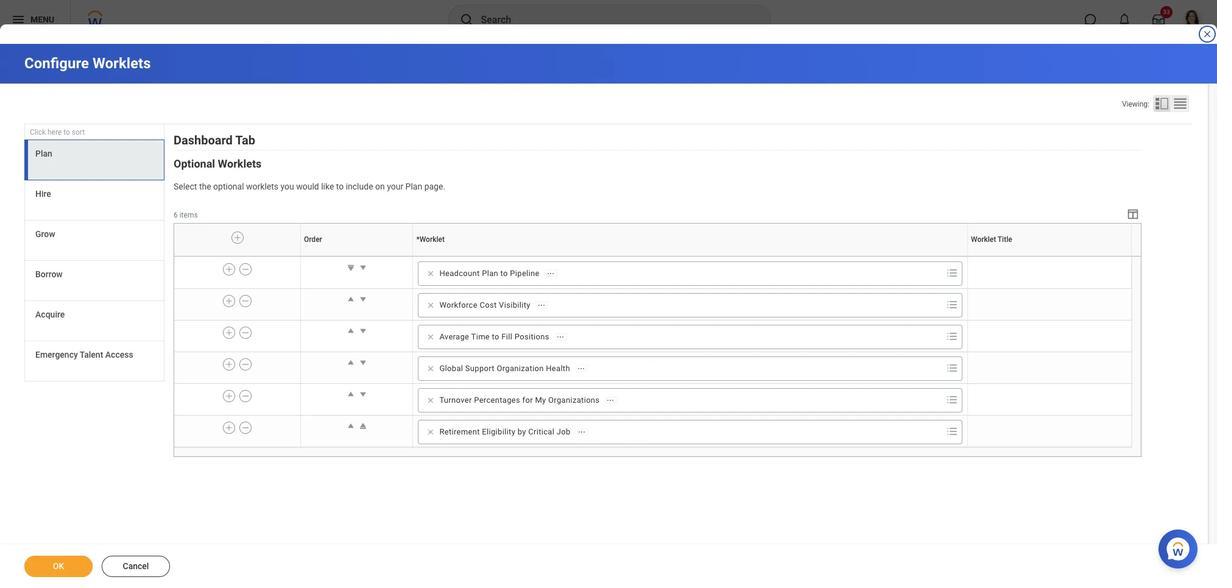Task type: vqa. For each thing, say whether or not it's contained in the screenshot.
the left related actions icon
yes



Task type: locate. For each thing, give the bounding box(es) containing it.
related actions image inside workforce cost visibility, press delete to clear value. option
[[537, 301, 546, 309]]

2 row element from the top
[[174, 257, 1132, 289]]

viewing: option group
[[1123, 95, 1194, 115]]

1 horizontal spatial order
[[356, 256, 358, 257]]

turnover percentages for my organizations element
[[440, 395, 600, 406]]

2 vertical spatial caret up image
[[345, 388, 357, 400]]

0 vertical spatial caret down image
[[357, 261, 369, 274]]

worklets inside optional worklets group
[[218, 157, 262, 170]]

3 minus image from the top
[[242, 359, 250, 370]]

plan inside 'element'
[[482, 269, 499, 278]]

dashboard
[[174, 133, 233, 148]]

3 x small image from the top
[[425, 426, 437, 438]]

1 vertical spatial order
[[356, 256, 358, 257]]

3 caret up image from the top
[[345, 388, 357, 400]]

1 caret up image from the top
[[345, 357, 357, 369]]

1 row element from the top
[[174, 224, 1135, 256]]

ok
[[53, 561, 64, 571]]

to right the 'like'
[[336, 182, 344, 191]]

row element
[[174, 224, 1135, 256], [174, 257, 1132, 289], [174, 289, 1132, 320], [174, 320, 1132, 352], [174, 352, 1132, 384], [174, 384, 1132, 415], [174, 415, 1132, 447]]

1 vertical spatial caret up image
[[345, 325, 357, 337]]

to inside average time to fill positions element
[[492, 332, 500, 341]]

7 row element from the top
[[174, 415, 1132, 447]]

talent
[[80, 350, 103, 360]]

2 caret down image from the top
[[357, 388, 369, 400]]

1 x small image from the top
[[425, 268, 437, 280]]

worklet
[[420, 236, 445, 244], [972, 236, 997, 244], [690, 256, 692, 257], [1049, 256, 1051, 257]]

6 items
[[174, 211, 198, 219]]

1 horizontal spatial worklets
[[218, 157, 262, 170]]

2 x small image from the top
[[425, 363, 437, 375]]

row element containing retirement eligibility by critical job
[[174, 415, 1132, 447]]

x small image left average
[[425, 331, 437, 343]]

configure worklets main content
[[0, 44, 1218, 588]]

plus image
[[234, 232, 242, 243], [225, 296, 234, 307]]

to left sort on the left top
[[64, 128, 70, 137]]

2 caret up image from the top
[[345, 420, 357, 432]]

2 vertical spatial x small image
[[425, 426, 437, 438]]

x small image left workforce
[[425, 299, 437, 311]]

viewing:
[[1123, 100, 1150, 109]]

workforce
[[440, 300, 478, 310]]

time
[[472, 332, 490, 341]]

related actions image inside headcount plan to pipeline, press delete to clear value. option
[[547, 269, 555, 278]]

0 vertical spatial plus image
[[234, 232, 242, 243]]

plan right headcount
[[482, 269, 499, 278]]

x small image inside average time to fill positions, press delete to clear value. option
[[425, 331, 437, 343]]

plan right "your"
[[406, 182, 423, 191]]

title
[[998, 236, 1013, 244], [1051, 256, 1052, 257]]

*
[[417, 236, 420, 244]]

1 vertical spatial caret down image
[[357, 388, 369, 400]]

related actions image right positions
[[556, 333, 565, 341]]

x small image left global
[[425, 363, 437, 375]]

configure worklets
[[24, 55, 151, 72]]

related actions image inside turnover percentages for my organizations, press delete to clear value. option
[[607, 396, 615, 405]]

global support organization health element
[[440, 363, 571, 374]]

pipeline
[[510, 269, 540, 278]]

profile logan mcneil element
[[1176, 6, 1211, 33]]

include
[[346, 182, 373, 191]]

cancel button
[[102, 556, 170, 577]]

1 vertical spatial plan
[[406, 182, 423, 191]]

2 caret down image from the top
[[357, 293, 369, 305]]

5 plus image from the top
[[225, 422, 234, 433]]

* worklet
[[417, 236, 445, 244]]

prompts image
[[945, 266, 960, 280], [945, 297, 960, 312], [945, 361, 960, 375], [945, 393, 960, 407]]

access
[[105, 350, 133, 360]]

related actions image for average time to fill positions
[[556, 333, 565, 341]]

order up 'order' "column header"
[[304, 236, 322, 244]]

click to view/edit grid preferences image
[[1127, 207, 1140, 221]]

optional
[[174, 157, 215, 170]]

x small image for average time to fill positions
[[425, 331, 437, 343]]

caret bottom image
[[345, 261, 357, 274]]

navigation pane region
[[24, 124, 165, 385]]

2 prompts image from the top
[[945, 424, 960, 439]]

0 horizontal spatial title
[[998, 236, 1013, 244]]

to
[[64, 128, 70, 137], [336, 182, 344, 191], [501, 269, 508, 278], [492, 332, 500, 341]]

global support organization health, press delete to clear value. option
[[423, 361, 592, 376]]

1 vertical spatial caret up image
[[345, 420, 357, 432]]

1 vertical spatial related actions image
[[607, 396, 615, 405]]

6 row element from the top
[[174, 384, 1132, 415]]

page.
[[425, 182, 446, 191]]

2 vertical spatial caret down image
[[357, 357, 369, 369]]

row element containing turnover percentages for my organizations
[[174, 384, 1132, 415]]

average time to fill positions, press delete to clear value. option
[[423, 330, 571, 344]]

prompts image
[[945, 329, 960, 344], [945, 424, 960, 439]]

your
[[387, 182, 404, 191]]

4 minus image from the top
[[242, 422, 250, 433]]

0 vertical spatial plan
[[35, 149, 52, 159]]

search image
[[459, 12, 474, 27]]

to inside headcount plan to pipeline 'element'
[[501, 269, 508, 278]]

worklets
[[246, 182, 279, 191]]

1 x small image from the top
[[425, 331, 437, 343]]

1 vertical spatial caret down image
[[357, 293, 369, 305]]

0 horizontal spatial order
[[304, 236, 322, 244]]

fill
[[502, 332, 513, 341]]

row element containing headcount plan to pipeline
[[174, 257, 1132, 289]]

1 horizontal spatial title
[[1051, 256, 1052, 257]]

x small image for retirement eligibility by critical job
[[425, 426, 437, 438]]

prompts image for pipeline
[[945, 266, 960, 280]]

3 prompts image from the top
[[945, 361, 960, 375]]

emergency talent access
[[35, 350, 133, 360]]

job
[[557, 427, 571, 436]]

2 horizontal spatial plan
[[482, 269, 499, 278]]

order worklet worklet title
[[356, 256, 1052, 257]]

1 vertical spatial worklets
[[218, 157, 262, 170]]

2 x small image from the top
[[425, 299, 437, 311]]

list box containing plan
[[24, 140, 165, 382]]

organization
[[497, 364, 544, 373]]

worklets
[[93, 55, 151, 72], [218, 157, 262, 170]]

3 caret down image from the top
[[357, 357, 369, 369]]

2 minus image from the top
[[242, 391, 250, 402]]

1 minus image from the top
[[242, 327, 250, 338]]

row element containing global support organization health
[[174, 352, 1132, 384]]

1 prompts image from the top
[[945, 266, 960, 280]]

2 vertical spatial x small image
[[425, 394, 437, 407]]

1 plus image from the top
[[225, 264, 234, 275]]

2 plus image from the top
[[225, 327, 234, 338]]

plus image for turnover percentages for my organizations
[[225, 391, 234, 402]]

plus image
[[225, 264, 234, 275], [225, 327, 234, 338], [225, 359, 234, 370], [225, 391, 234, 402], [225, 422, 234, 433]]

0 vertical spatial title
[[998, 236, 1013, 244]]

4 prompts image from the top
[[945, 393, 960, 407]]

row element containing order
[[174, 224, 1135, 256]]

0 horizontal spatial related actions image
[[547, 269, 555, 278]]

2 caret up image from the top
[[345, 325, 357, 337]]

related actions image
[[547, 269, 555, 278], [607, 396, 615, 405]]

0 vertical spatial caret up image
[[345, 293, 357, 305]]

0 vertical spatial x small image
[[425, 331, 437, 343]]

related actions image right health
[[577, 364, 586, 373]]

x small image left retirement
[[425, 426, 437, 438]]

grow
[[35, 229, 55, 239]]

caret down image
[[357, 325, 369, 337], [357, 388, 369, 400]]

0 vertical spatial minus image
[[242, 327, 250, 338]]

optional
[[213, 182, 244, 191]]

average time to fill positions element
[[440, 332, 550, 343]]

1 caret down image from the top
[[357, 325, 369, 337]]

3 row element from the top
[[174, 289, 1132, 320]]

1 vertical spatial minus image
[[242, 391, 250, 402]]

x small image left turnover
[[425, 394, 437, 407]]

2 minus image from the top
[[242, 296, 250, 307]]

configure worklets dialog
[[0, 0, 1218, 588]]

to for headcount
[[501, 269, 508, 278]]

click here to sort
[[30, 128, 85, 137]]

caret up image for global
[[345, 357, 357, 369]]

optional worklets
[[174, 157, 262, 170]]

related actions image right visibility
[[537, 301, 546, 309]]

configure
[[24, 55, 89, 72]]

x small image inside workforce cost visibility, press delete to clear value. option
[[425, 299, 437, 311]]

1 vertical spatial prompts image
[[945, 424, 960, 439]]

click
[[30, 128, 46, 137]]

x small image for global support organization health
[[425, 363, 437, 375]]

0 vertical spatial worklets
[[93, 55, 151, 72]]

1 prompts image from the top
[[945, 329, 960, 344]]

x small image left headcount
[[425, 268, 437, 280]]

0 vertical spatial related actions image
[[547, 269, 555, 278]]

caret down image
[[357, 261, 369, 274], [357, 293, 369, 305], [357, 357, 369, 369]]

you
[[281, 182, 294, 191]]

x small image for workforce cost visibility
[[425, 299, 437, 311]]

for
[[523, 396, 533, 405]]

1 vertical spatial x small image
[[425, 363, 437, 375]]

ok button
[[24, 556, 93, 577]]

0 vertical spatial prompts image
[[945, 329, 960, 344]]

plan
[[35, 149, 52, 159], [406, 182, 423, 191], [482, 269, 499, 278]]

to for average
[[492, 332, 500, 341]]

minus image for retirement eligibility by critical job
[[242, 422, 250, 433]]

plan down click at top left
[[35, 149, 52, 159]]

caret up image
[[345, 357, 357, 369], [345, 420, 357, 432]]

6
[[174, 211, 178, 219]]

2 prompts image from the top
[[945, 297, 960, 312]]

positions
[[515, 332, 550, 341]]

to left pipeline
[[501, 269, 508, 278]]

minus image
[[242, 264, 250, 275], [242, 296, 250, 307], [242, 359, 250, 370], [242, 422, 250, 433]]

caret down image for turnover
[[357, 388, 369, 400]]

caret up image
[[345, 293, 357, 305], [345, 325, 357, 337], [345, 388, 357, 400]]

x small image
[[425, 268, 437, 280], [425, 299, 437, 311], [425, 394, 437, 407]]

prompts image for health
[[945, 361, 960, 375]]

3 x small image from the top
[[425, 394, 437, 407]]

4 plus image from the top
[[225, 391, 234, 402]]

related actions image right job
[[578, 428, 586, 436]]

list box
[[24, 140, 165, 382]]

0 vertical spatial order
[[304, 236, 322, 244]]

1 vertical spatial x small image
[[425, 299, 437, 311]]

related actions image for turnover percentages for my organizations
[[607, 396, 615, 405]]

x small image
[[425, 331, 437, 343], [425, 363, 437, 375], [425, 426, 437, 438]]

1 horizontal spatial related actions image
[[607, 396, 615, 405]]

list box inside configure worklets main content
[[24, 140, 165, 382]]

order up the caret bottom image at left
[[356, 256, 358, 257]]

caret up image for turnover percentages for my organizations
[[345, 388, 357, 400]]

to left fill
[[492, 332, 500, 341]]

tab
[[235, 133, 255, 148]]

related actions image right pipeline
[[547, 269, 555, 278]]

0 vertical spatial x small image
[[425, 268, 437, 280]]

order
[[304, 236, 322, 244], [356, 256, 358, 257]]

x small image inside global support organization health, press delete to clear value. option
[[425, 363, 437, 375]]

2 vertical spatial plan
[[482, 269, 499, 278]]

0 vertical spatial caret down image
[[357, 325, 369, 337]]

x small image inside retirement eligibility by critical job, press delete to clear value. option
[[425, 426, 437, 438]]

visibility
[[499, 300, 531, 310]]

related actions image right 'organizations'
[[607, 396, 615, 405]]

related actions image
[[537, 301, 546, 309], [556, 333, 565, 341], [577, 364, 586, 373], [578, 428, 586, 436]]

minus image
[[242, 327, 250, 338], [242, 391, 250, 402]]

notifications large image
[[1119, 13, 1131, 26]]

worklet title column header
[[968, 256, 1132, 257]]

4 row element from the top
[[174, 320, 1132, 352]]

0 horizontal spatial worklets
[[93, 55, 151, 72]]

0 horizontal spatial plan
[[35, 149, 52, 159]]

0 vertical spatial caret up image
[[345, 357, 357, 369]]

on
[[376, 182, 385, 191]]

to inside click here to sort popup button
[[64, 128, 70, 137]]

x small image for turnover percentages for my organizations
[[425, 394, 437, 407]]

5 row element from the top
[[174, 352, 1132, 384]]



Task type: describe. For each thing, give the bounding box(es) containing it.
order for order
[[304, 236, 322, 244]]

1 caret down image from the top
[[357, 261, 369, 274]]

Toggle to Grid view radio
[[1172, 95, 1190, 112]]

retirement eligibility by critical job element
[[440, 427, 571, 438]]

prompts image for retirement eligibility by critical job
[[945, 424, 960, 439]]

my
[[535, 396, 547, 405]]

1 horizontal spatial plan
[[406, 182, 423, 191]]

global
[[440, 364, 463, 373]]

optional worklets button
[[174, 157, 262, 170]]

emergency
[[35, 350, 78, 360]]

workday assistant region
[[1159, 525, 1203, 569]]

prompts image for average time to fill positions
[[945, 329, 960, 344]]

borrow
[[35, 270, 63, 279]]

the
[[199, 182, 211, 191]]

1 minus image from the top
[[242, 264, 250, 275]]

Toggle to List Detail view radio
[[1154, 95, 1172, 112]]

related actions image for workforce cost visibility
[[537, 301, 546, 309]]

workforce cost visibility
[[440, 300, 531, 310]]

headcount
[[440, 269, 480, 278]]

row element containing workforce cost visibility
[[174, 289, 1132, 320]]

select
[[174, 182, 197, 191]]

worklets for configure worklets
[[93, 55, 151, 72]]

like
[[321, 182, 334, 191]]

related actions image for global support organization health
[[577, 364, 586, 373]]

3 plus image from the top
[[225, 359, 234, 370]]

prompts image for my
[[945, 393, 960, 407]]

acquire
[[35, 310, 65, 320]]

minus image for global support organization health
[[242, 359, 250, 370]]

to for click
[[64, 128, 70, 137]]

here
[[48, 128, 62, 137]]

turnover percentages for my organizations, press delete to clear value. option
[[423, 393, 621, 408]]

1 vertical spatial title
[[1051, 256, 1052, 257]]

retirement
[[440, 427, 480, 436]]

order for order worklet worklet title
[[356, 256, 358, 257]]

1 vertical spatial plus image
[[225, 296, 234, 307]]

caret down image for workforce cost visibility
[[357, 293, 369, 305]]

caret up image for average time to fill positions
[[345, 325, 357, 337]]

average
[[440, 332, 470, 341]]

headcount plan to pipeline, press delete to clear value. option
[[423, 266, 561, 281]]

worklet title
[[972, 236, 1013, 244]]

related actions image for headcount plan to pipeline
[[547, 269, 555, 278]]

click here to sort button
[[24, 124, 165, 140]]

plus image for average time to fill positions
[[225, 327, 234, 338]]

retirement eligibility by critical job
[[440, 427, 571, 436]]

optional worklets group
[[174, 157, 1142, 457]]

by
[[518, 427, 526, 436]]

workforce cost visibility element
[[440, 300, 531, 311]]

workforce cost visibility, press delete to clear value. option
[[423, 298, 552, 313]]

minus image for average
[[242, 327, 250, 338]]

minus image for turnover
[[242, 391, 250, 402]]

sort
[[72, 128, 85, 137]]

caret down image for average
[[357, 325, 369, 337]]

average time to fill positions
[[440, 332, 550, 341]]

retirement eligibility by critical job, press delete to clear value. option
[[423, 425, 592, 439]]

inbox large image
[[1153, 13, 1165, 26]]

global support organization health
[[440, 364, 571, 373]]

items
[[180, 211, 198, 219]]

cost
[[480, 300, 497, 310]]

plan inside navigation pane region
[[35, 149, 52, 159]]

headcount plan to pipeline
[[440, 269, 540, 278]]

cancel
[[123, 561, 149, 571]]

select the optional worklets you would like to include on your plan page.
[[174, 182, 446, 191]]

organizations
[[549, 396, 600, 405]]

support
[[466, 364, 495, 373]]

caret up image for retirement
[[345, 420, 357, 432]]

turnover percentages for my organizations
[[440, 396, 600, 405]]

caret down image for global support organization health
[[357, 357, 369, 369]]

1 caret up image from the top
[[345, 293, 357, 305]]

eligibility
[[482, 427, 516, 436]]

health
[[546, 364, 571, 373]]

related actions image for retirement eligibility by critical job
[[578, 428, 586, 436]]

x small image for headcount plan to pipeline
[[425, 268, 437, 280]]

dashboard tab
[[174, 133, 255, 148]]

plus image for headcount plan to pipeline
[[225, 264, 234, 275]]

worklets for optional worklets
[[218, 157, 262, 170]]

critical
[[529, 427, 555, 436]]

turnover
[[440, 396, 472, 405]]

order column header
[[301, 256, 413, 257]]

hire
[[35, 189, 51, 199]]

headcount plan to pipeline element
[[440, 268, 540, 279]]

would
[[296, 182, 319, 191]]

caret top image
[[357, 420, 369, 432]]

close configure worklets image
[[1203, 29, 1213, 39]]

row element containing average time to fill positions
[[174, 320, 1132, 352]]

minus image for workforce cost visibility
[[242, 296, 250, 307]]

percentages
[[474, 396, 521, 405]]

worklet column header
[[413, 256, 968, 257]]



